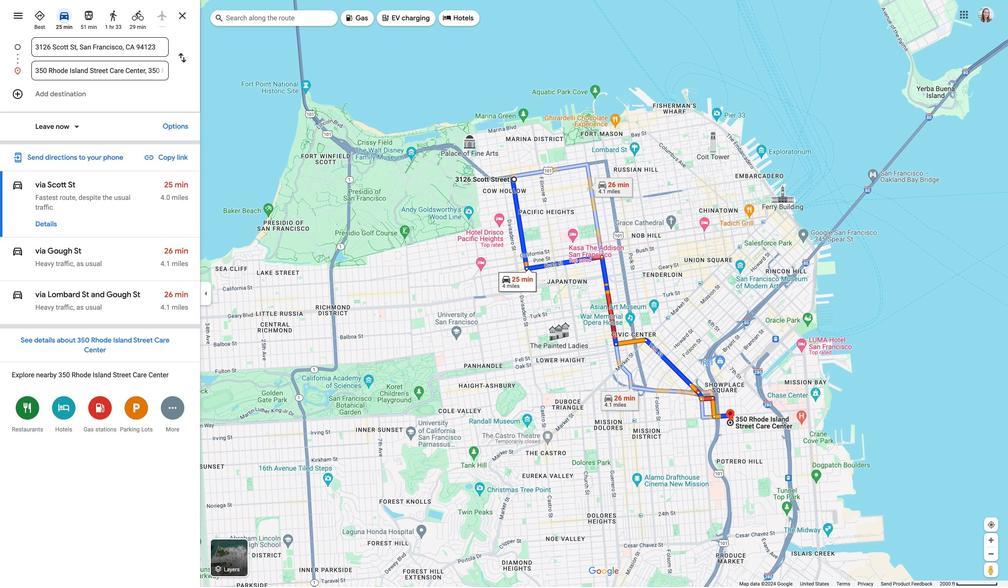 Task type: vqa. For each thing, say whether or not it's contained in the screenshot.
leftmost Driving icon
yes



Task type: locate. For each thing, give the bounding box(es) containing it.
2 list item from the top
[[0, 61, 200, 80]]

1 vertical spatial none field
[[35, 61, 165, 80]]

1 vertical spatial driving image
[[12, 179, 24, 191]]

none field up 'destination 350 rhode island street care center, 350 rhode island st, san francisco, ca 94103' field
[[35, 37, 165, 57]]

list inside google maps element
[[0, 37, 217, 80]]

transit image
[[83, 10, 95, 22]]

list item
[[0, 37, 217, 69], [0, 61, 200, 80]]

list item down walking 'image'
[[0, 37, 217, 69]]

None radio
[[29, 6, 50, 31], [54, 6, 75, 31], [78, 6, 99, 31], [128, 6, 148, 31], [152, 6, 173, 27], [54, 6, 75, 31]]

none radio flights
[[152, 6, 173, 27]]

list item inside list
[[0, 61, 200, 80]]

option
[[35, 122, 71, 132]]

option inside directions main content
[[35, 122, 71, 132]]

driving image
[[58, 10, 70, 22], [12, 179, 24, 191], [12, 245, 24, 257]]

collapse side panel image
[[201, 288, 211, 299]]

none field starting point 3126 scott st, san francisco, ca 94123
[[35, 37, 165, 57]]

list
[[0, 37, 217, 80]]

0 vertical spatial none field
[[35, 37, 165, 57]]

1 list item from the top
[[0, 37, 217, 69]]

2 vertical spatial driving image
[[12, 245, 24, 257]]

None field
[[35, 37, 165, 57], [35, 61, 165, 80]]

none field down starting point 3126 scott st, san francisco, ca 94123 field
[[35, 61, 165, 80]]

zoom out image
[[988, 551, 995, 558]]

2 none field from the top
[[35, 61, 165, 80]]

list item down starting point 3126 scott st, san francisco, ca 94123 field
[[0, 61, 200, 80]]

directions main content
[[0, 0, 200, 588]]

none radio cycling
[[128, 6, 148, 31]]

None radio
[[103, 6, 124, 31]]

none radio best travel modes
[[29, 6, 50, 31]]

google account: claire pajot  
(claire@adept.ai) image
[[978, 7, 994, 23]]

1 none field from the top
[[35, 37, 165, 57]]



Task type: describe. For each thing, give the bounding box(es) containing it.
show your location image
[[987, 521, 996, 530]]

0 vertical spatial driving image
[[58, 10, 70, 22]]

zoom in image
[[988, 537, 995, 544]]

walking image
[[107, 10, 119, 22]]

google maps element
[[0, 0, 1008, 588]]

Starting point 3126 Scott St, San Francisco, CA 94123 field
[[35, 41, 165, 53]]

none radio inside google maps element
[[103, 6, 124, 31]]

none field 'destination 350 rhode island street care center, 350 rhode island st, san francisco, ca 94103'
[[35, 61, 165, 80]]

cycling image
[[132, 10, 144, 22]]

driving image
[[12, 289, 24, 301]]

none radio transit
[[78, 6, 99, 31]]

Destination 350 Rhode Island Street Care Center, 350 Rhode Island St, San Francisco, CA 94103 field
[[35, 65, 165, 77]]

show street view coverage image
[[984, 563, 999, 578]]

flights image
[[156, 10, 168, 22]]

best travel modes image
[[34, 10, 46, 22]]



